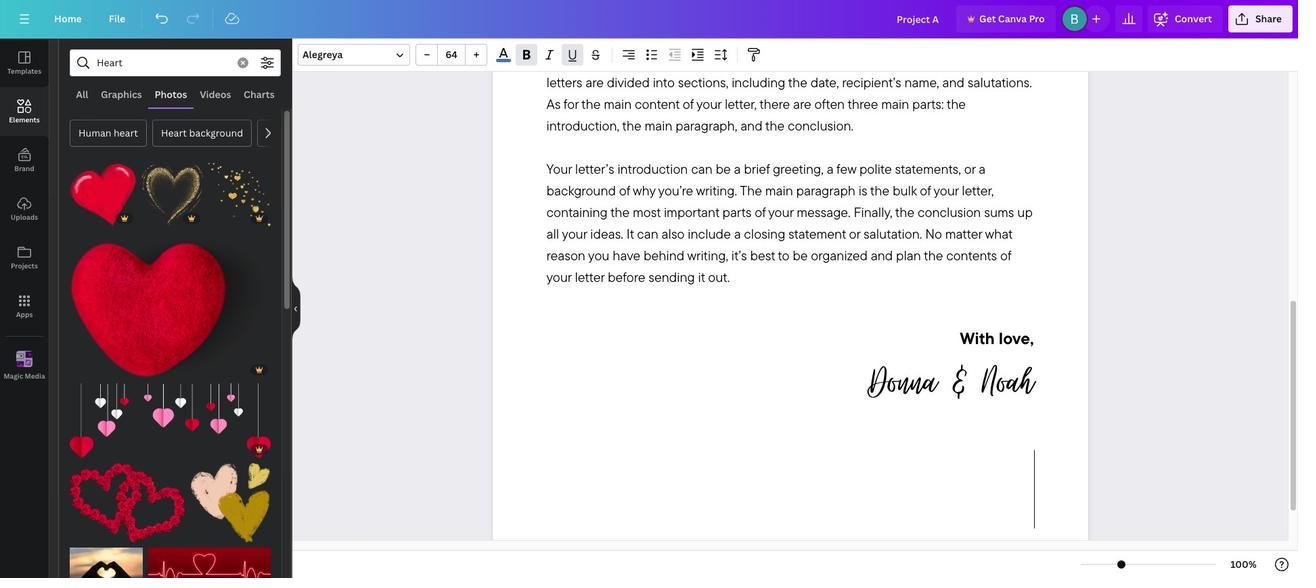 Task type: locate. For each thing, give the bounding box(es) containing it.
0 horizontal spatial heart
[[161, 127, 187, 139]]

gold glitter confetti heart image
[[208, 163, 271, 226]]

red heart cutout image
[[70, 163, 136, 226]]

heart
[[161, 127, 187, 139], [266, 127, 292, 139]]

1 horizontal spatial are
[[793, 96, 811, 113]]

1 vertical spatial background
[[547, 182, 616, 199]]

1 vertical spatial letter,
[[962, 182, 994, 199]]

matter
[[945, 226, 982, 243]]

few
[[836, 161, 856, 178]]

the right for at the top of the page
[[581, 96, 601, 113]]

photos
[[155, 88, 187, 101]]

the down "get"
[[974, 31, 993, 48]]

reason
[[547, 247, 585, 264]]

1 horizontal spatial letter
[[709, 31, 739, 48]]

0 horizontal spatial letter
[[575, 269, 605, 286]]

out.
[[708, 269, 730, 286]]

can up writing.
[[691, 161, 713, 178]]

1 vertical spatial untitled media image
[[148, 548, 271, 579]]

the right is
[[870, 182, 889, 199]]

and down "salutation."
[[871, 247, 893, 264]]

2 vertical spatial can
[[637, 226, 658, 243]]

start.
[[997, 31, 1025, 48]]

needs.
[[930, 52, 968, 69]]

are right letters
[[586, 74, 604, 91]]

letter, down including
[[725, 96, 757, 113]]

– – number field
[[442, 48, 461, 61]]

be up writing.
[[716, 161, 731, 178]]

0 horizontal spatial or
[[710, 52, 722, 69]]

apps
[[16, 310, 33, 319]]

ideas.
[[590, 226, 623, 243]]

behind
[[644, 247, 684, 264]]

letter inside your letter's introduction can be a brief greeting, a few polite statements, or a background of why you're writing. the main paragraph is the bulk of your letter, containing the most important parts of your message. finally, the conclusion sums up all your ideas. it can also include a closing statement or salutation. no matter what reason you have behind writing, it's best to be organized and plan the contents of your letter before sending it out.
[[575, 269, 605, 286]]

heart background
[[161, 127, 243, 139]]

letter, inside if you're thinking of writing a letter yourself, make your intentions clear from the start. you can be fun and creative or straightforward, depending on your needs. most letters are divided into sections, including the date, recipient's name, and salutations. as for the main content of your letter, there are often three main parts: the introduction, the main paragraph, and the conclusion.
[[725, 96, 757, 113]]

templates button
[[0, 39, 49, 87]]

0 horizontal spatial background
[[189, 127, 243, 139]]

1 vertical spatial can
[[691, 161, 713, 178]]

most
[[971, 52, 999, 69]]

media
[[25, 371, 45, 381]]

2 heart from the left
[[266, 127, 292, 139]]

elements
[[9, 115, 40, 125]]

untitled media image down hand drawn hearts 'image'
[[148, 548, 271, 579]]

introduction,
[[547, 117, 619, 134]]

no
[[925, 226, 942, 243]]

can right you at the top left
[[571, 52, 593, 69]]

content
[[635, 96, 680, 113]]

home
[[54, 12, 82, 25]]

1 horizontal spatial you're
[[658, 182, 693, 199]]

of left why
[[619, 182, 630, 199]]

0 vertical spatial letter
[[709, 31, 739, 48]]

2 vertical spatial or
[[849, 226, 860, 243]]

group
[[416, 44, 487, 66], [70, 155, 136, 226], [142, 155, 203, 226], [208, 155, 271, 226], [70, 224, 271, 378], [70, 376, 271, 458], [190, 455, 271, 543], [70, 463, 184, 543], [70, 540, 143, 579], [148, 540, 271, 579]]

from
[[945, 31, 971, 48]]

heart health button
[[257, 120, 332, 147]]

background down videos button
[[189, 127, 243, 139]]

also
[[662, 226, 685, 243]]

all
[[76, 88, 88, 101]]

be
[[596, 52, 611, 69], [716, 161, 731, 178], [793, 247, 808, 264]]

side panel tab list
[[0, 39, 49, 391]]

of down the what
[[1000, 247, 1011, 264]]

you're up important
[[658, 182, 693, 199]]

why
[[633, 182, 655, 199]]

0 vertical spatial you're
[[556, 31, 591, 48]]

and down there
[[741, 117, 763, 134]]

1 horizontal spatial can
[[637, 226, 658, 243]]

polite
[[859, 161, 892, 178]]

what
[[985, 226, 1012, 243]]

magic
[[4, 371, 23, 381]]

valentine heart corner image
[[70, 384, 271, 458]]

0 vertical spatial can
[[571, 52, 593, 69]]

1 vertical spatial or
[[964, 161, 976, 178]]

or right statements,
[[964, 161, 976, 178]]

are left often
[[793, 96, 811, 113]]

0 vertical spatial background
[[189, 127, 243, 139]]

0 vertical spatial be
[[596, 52, 611, 69]]

human heart button
[[70, 120, 147, 147]]

letter, up sums
[[962, 182, 994, 199]]

uploads
[[11, 213, 38, 222]]

0 horizontal spatial are
[[586, 74, 604, 91]]

0 vertical spatial are
[[586, 74, 604, 91]]

heart background button
[[152, 120, 252, 147]]

sending
[[649, 269, 695, 286]]

letter inside if you're thinking of writing a letter yourself, make your intentions clear from the start. you can be fun and creative or straightforward, depending on your needs. most letters are divided into sections, including the date, recipient's name, and salutations. as for the main content of your letter, there are often three main parts: the introduction, the main paragraph, and the conclusion.
[[709, 31, 739, 48]]

you're inside your letter's introduction can be a brief greeting, a few polite statements, or a background of why you're writing. the main paragraph is the bulk of your letter, containing the most important parts of your message. finally, the conclusion sums up all your ideas. it can also include a closing statement or salutation. no matter what reason you have behind writing, it's best to be organized and plan the contents of your letter before sending it out.
[[658, 182, 693, 199]]

main right the
[[765, 182, 793, 199]]

pro
[[1029, 12, 1045, 25]]

and down needs.
[[942, 74, 965, 91]]

the down 'content'
[[622, 117, 641, 134]]

projects button
[[0, 233, 49, 282]]

0 horizontal spatial you're
[[556, 31, 591, 48]]

heart shaped hands image
[[70, 548, 143, 579]]

heart down photos button
[[161, 127, 187, 139]]

can
[[571, 52, 593, 69], [691, 161, 713, 178], [637, 226, 658, 243]]

hide image
[[292, 276, 301, 341]]

conclusion
[[918, 204, 981, 221]]

noa
[[982, 355, 1020, 410]]

Search elements search field
[[97, 50, 229, 76]]

if you're thinking of writing a letter yourself, make your intentions clear from the start. you can be fun and creative or straightforward, depending on your needs. most letters are divided into sections, including the date, recipient's name, and salutations. as for the main content of your letter, there are often three main parts: the introduction, the main paragraph, and the conclusion.
[[547, 31, 1035, 134]]

a
[[699, 31, 706, 48], [734, 161, 741, 178], [827, 161, 834, 178], [979, 161, 986, 178], [734, 226, 741, 243]]

depending
[[817, 52, 880, 69]]

on
[[883, 52, 898, 69]]

red decorative heart  pillow image
[[70, 232, 271, 378]]

1 horizontal spatial letter,
[[962, 182, 994, 199]]

magic media
[[4, 371, 45, 381]]

you're
[[556, 31, 591, 48], [658, 182, 693, 199]]

parts
[[722, 204, 752, 221]]

you're right if
[[556, 31, 591, 48]]

0 horizontal spatial can
[[571, 52, 593, 69]]

date,
[[811, 74, 839, 91]]

untitled media image up heart shaped hands image
[[70, 463, 184, 543]]

2 vertical spatial be
[[793, 247, 808, 264]]

1 horizontal spatial or
[[849, 226, 860, 243]]

fun
[[614, 52, 633, 69]]

0 horizontal spatial letter,
[[725, 96, 757, 113]]

share button
[[1228, 5, 1293, 32]]

untitled media image
[[70, 463, 184, 543], [148, 548, 271, 579]]

be right the "to"
[[793, 247, 808, 264]]

into
[[653, 74, 675, 91]]

1 vertical spatial letter
[[575, 269, 605, 286]]

letter, inside your letter's introduction can be a brief greeting, a few polite statements, or a background of why you're writing. the main paragraph is the bulk of your letter, containing the most important parts of your message. finally, the conclusion sums up all your ideas. it can also include a closing statement or salutation. no matter what reason you have behind writing, it's best to be organized and plan the contents of your letter before sending it out.
[[962, 182, 994, 199]]

closing
[[744, 226, 785, 243]]

1 horizontal spatial background
[[547, 182, 616, 199]]

or up organized
[[849, 226, 860, 243]]

letter down you
[[575, 269, 605, 286]]

sections,
[[678, 74, 729, 91]]

1 horizontal spatial heart
[[266, 127, 292, 139]]

heart inside button
[[161, 127, 187, 139]]

bulk
[[893, 182, 917, 199]]

1 heart from the left
[[161, 127, 187, 139]]

important
[[664, 204, 719, 221]]

your
[[826, 31, 851, 48], [901, 52, 926, 69], [696, 96, 722, 113], [934, 182, 959, 199], [768, 204, 794, 221], [562, 226, 587, 243], [547, 269, 572, 286]]

0 vertical spatial letter,
[[725, 96, 757, 113]]

letter,
[[725, 96, 757, 113], [962, 182, 994, 199]]

h
[[1020, 355, 1034, 410]]

heart left health
[[266, 127, 292, 139]]

your right all
[[562, 226, 587, 243]]

100%
[[1231, 558, 1257, 571]]

finally,
[[854, 204, 893, 221]]

background up containing
[[547, 182, 616, 199]]

or up sections,
[[710, 52, 722, 69]]

main
[[604, 96, 632, 113], [881, 96, 909, 113], [645, 117, 672, 134], [765, 182, 793, 199]]

you're inside if you're thinking of writing a letter yourself, make your intentions clear from the start. you can be fun and creative or straightforward, depending on your needs. most letters are divided into sections, including the date, recipient's name, and salutations. as for the main content of your letter, there are often three main parts: the introduction, the main paragraph, and the conclusion.
[[556, 31, 591, 48]]

a right writing
[[699, 31, 706, 48]]

can right it
[[637, 226, 658, 243]]

0 vertical spatial or
[[710, 52, 722, 69]]

intentions
[[854, 31, 911, 48]]

letter left the yourself,
[[709, 31, 739, 48]]

the up it
[[610, 204, 630, 221]]

1 horizontal spatial be
[[716, 161, 731, 178]]

templates
[[7, 66, 41, 76]]

0 horizontal spatial be
[[596, 52, 611, 69]]

your up depending
[[826, 31, 851, 48]]

can inside if you're thinking of writing a letter yourself, make your intentions clear from the start. you can be fun and creative or straightforward, depending on your needs. most letters are divided into sections, including the date, recipient's name, and salutations. as for the main content of your letter, there are often three main parts: the introduction, the main paragraph, and the conclusion.
[[571, 52, 593, 69]]

main down recipient's
[[881, 96, 909, 113]]

heart inside button
[[266, 127, 292, 139]]

the down 'bulk'
[[895, 204, 914, 221]]

writing.
[[696, 182, 737, 199]]

if
[[547, 31, 553, 48]]

videos
[[200, 88, 231, 101]]

be left fun
[[596, 52, 611, 69]]

1 vertical spatial you're
[[658, 182, 693, 199]]

greeting,
[[773, 161, 824, 178]]

including
[[732, 74, 785, 91]]

letter
[[709, 31, 739, 48], [575, 269, 605, 286]]

often
[[815, 96, 845, 113]]

are
[[586, 74, 604, 91], [793, 96, 811, 113]]

to
[[778, 247, 789, 264]]



Task type: vqa. For each thing, say whether or not it's contained in the screenshot.
a
yes



Task type: describe. For each thing, give the bounding box(es) containing it.
get canva pro
[[979, 12, 1045, 25]]

statement
[[789, 226, 846, 243]]

containing
[[547, 204, 608, 221]]

file
[[109, 12, 125, 25]]

of right 'bulk'
[[920, 182, 931, 199]]

get
[[979, 12, 996, 25]]

with
[[960, 328, 995, 349]]

your up paragraph, on the right of the page
[[696, 96, 722, 113]]

the right parts:
[[947, 96, 966, 113]]

writing
[[657, 31, 696, 48]]

parts:
[[912, 96, 944, 113]]

of left writing
[[644, 31, 655, 48]]

paragraph
[[796, 182, 856, 199]]

graphics button
[[95, 82, 148, 108]]

your right the on
[[901, 52, 926, 69]]

projects
[[11, 261, 38, 271]]

it
[[627, 226, 634, 243]]

have
[[613, 247, 640, 264]]

human heart
[[79, 127, 138, 139]]

#3b75c2 image
[[496, 59, 511, 62]]

heart for heart background
[[161, 127, 187, 139]]

background inside your letter's introduction can be a brief greeting, a few polite statements, or a background of why you're writing. the main paragraph is the bulk of your letter, containing the most important parts of your message. finally, the conclusion sums up all your ideas. it can also include a closing statement or salutation. no matter what reason you have behind writing, it's best to be organized and plan the contents of your letter before sending it out.
[[547, 182, 616, 199]]

organized
[[811, 247, 868, 264]]

a left 'brief'
[[734, 161, 741, 178]]

heart health
[[266, 127, 323, 139]]

thinking
[[594, 31, 640, 48]]

salutations.
[[968, 74, 1032, 91]]

best
[[750, 247, 775, 264]]

apps button
[[0, 282, 49, 331]]

uploads button
[[0, 185, 49, 233]]

message.
[[797, 204, 851, 221]]

as
[[547, 96, 561, 113]]

main menu bar
[[0, 0, 1298, 39]]

videos button
[[194, 82, 237, 108]]

home link
[[43, 5, 93, 32]]

convert button
[[1148, 5, 1223, 32]]

alegreya
[[303, 48, 343, 61]]

there
[[760, 96, 790, 113]]

your
[[547, 161, 572, 178]]

the down there
[[765, 117, 785, 134]]

conclusion.
[[788, 117, 854, 134]]

letter's
[[575, 161, 614, 178]]

brand button
[[0, 136, 49, 185]]

charts
[[244, 88, 275, 101]]

with love, donna & noa h
[[868, 328, 1034, 410]]

it's
[[732, 247, 747, 264]]

it
[[698, 269, 705, 286]]

share
[[1255, 12, 1282, 25]]

letters
[[547, 74, 582, 91]]

2 horizontal spatial or
[[964, 161, 976, 178]]

2 horizontal spatial be
[[793, 247, 808, 264]]

be inside if you're thinking of writing a letter yourself, make your intentions clear from the start. you can be fun and creative or straightforward, depending on your needs. most letters are divided into sections, including the date, recipient's name, and salutations. as for the main content of your letter, there are often three main parts: the introduction, the main paragraph, and the conclusion.
[[596, 52, 611, 69]]

your down reason
[[547, 269, 572, 286]]

gold heart image
[[142, 163, 203, 226]]

introduction
[[618, 161, 688, 178]]

your up closing
[[768, 204, 794, 221]]

straightforward,
[[725, 52, 814, 69]]

a up sums
[[979, 161, 986, 178]]

donna
[[868, 355, 937, 410]]

love,
[[999, 328, 1034, 349]]

heart for heart health
[[266, 127, 292, 139]]

yourself,
[[742, 31, 789, 48]]

plan
[[896, 247, 921, 264]]

or inside if you're thinking of writing a letter yourself, make your intentions clear from the start. you can be fun and creative or straightforward, depending on your needs. most letters are divided into sections, including the date, recipient's name, and salutations. as for the main content of your letter, there are often three main parts: the introduction, the main paragraph, and the conclusion.
[[710, 52, 722, 69]]

the
[[740, 182, 762, 199]]

a left few
[[827, 161, 834, 178]]

make
[[792, 31, 823, 48]]

your up conclusion
[[934, 182, 959, 199]]

three
[[848, 96, 878, 113]]

charts button
[[237, 82, 281, 108]]

background inside button
[[189, 127, 243, 139]]

1 vertical spatial are
[[793, 96, 811, 113]]

before
[[608, 269, 645, 286]]

all button
[[70, 82, 95, 108]]

heart
[[114, 127, 138, 139]]

main down 'content'
[[645, 117, 672, 134]]

creative
[[661, 52, 707, 69]]

hand drawn hearts image
[[190, 463, 271, 543]]

&
[[950, 355, 969, 410]]

the left date,
[[788, 74, 807, 91]]

for
[[563, 96, 579, 113]]

get canva pro button
[[956, 5, 1056, 32]]

elements button
[[0, 87, 49, 136]]

alegreya button
[[298, 44, 410, 66]]

100% button
[[1222, 554, 1266, 576]]

sums
[[984, 204, 1014, 221]]

Design title text field
[[886, 5, 951, 32]]

the down no
[[924, 247, 943, 264]]

is
[[859, 182, 867, 199]]

and right fun
[[636, 52, 658, 69]]

main down divided
[[604, 96, 632, 113]]

salutation.
[[864, 226, 922, 243]]

2 horizontal spatial can
[[691, 161, 713, 178]]

of down sections,
[[683, 96, 694, 113]]

a inside if you're thinking of writing a letter yourself, make your intentions clear from the start. you can be fun and creative or straightforward, depending on your needs. most letters are divided into sections, including the date, recipient's name, and salutations. as for the main content of your letter, there are often three main parts: the introduction, the main paragraph, and the conclusion.
[[699, 31, 706, 48]]

name,
[[905, 74, 939, 91]]

0 vertical spatial untitled media image
[[70, 463, 184, 543]]

magic media button
[[0, 342, 49, 391]]

you
[[547, 52, 568, 69]]

1 vertical spatial be
[[716, 161, 731, 178]]

a down the parts
[[734, 226, 741, 243]]

statements,
[[895, 161, 961, 178]]

recipient's
[[842, 74, 901, 91]]

photos button
[[148, 82, 194, 108]]

of up closing
[[755, 204, 766, 221]]

main inside your letter's introduction can be a brief greeting, a few polite statements, or a background of why you're writing. the main paragraph is the bulk of your letter, containing the most important parts of your message. finally, the conclusion sums up all your ideas. it can also include a closing statement or salutation. no matter what reason you have behind writing, it's best to be organized and plan the contents of your letter before sending it out.
[[765, 182, 793, 199]]

paragraph,
[[676, 117, 737, 134]]

and inside your letter's introduction can be a brief greeting, a few polite statements, or a background of why you're writing. the main paragraph is the bulk of your letter, containing the most important parts of your message. finally, the conclusion sums up all your ideas. it can also include a closing statement or salutation. no matter what reason you have behind writing, it's best to be organized and plan the contents of your letter before sending it out.
[[871, 247, 893, 264]]

canva
[[998, 12, 1027, 25]]

brand
[[14, 164, 34, 173]]



